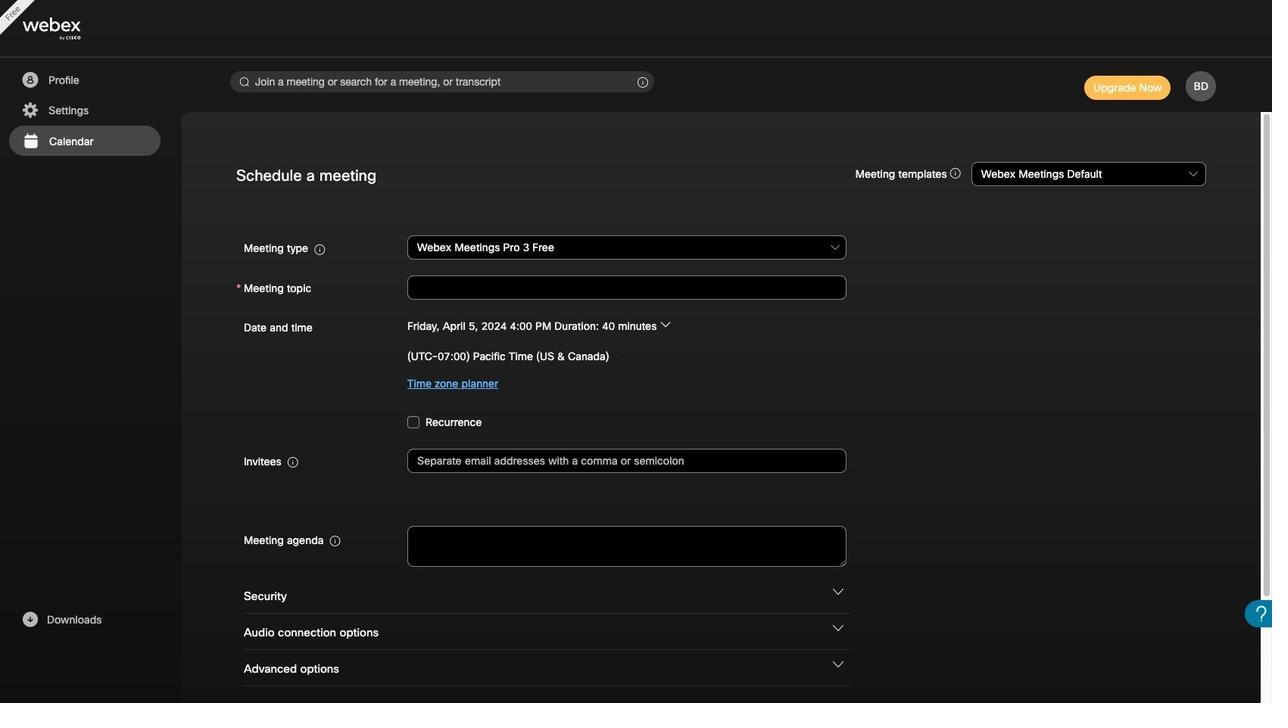 Task type: describe. For each thing, give the bounding box(es) containing it.
mds settings_filled image
[[20, 101, 39, 120]]

1 ng down image from the top
[[833, 587, 844, 597]]

arrow image
[[616, 350, 627, 361]]

2 ng down image from the top
[[833, 660, 844, 670]]

Join a meeting or search for a meeting, or transcript text field
[[230, 71, 654, 92]]

cisco webex image
[[23, 18, 114, 40]]



Task type: locate. For each thing, give the bounding box(es) containing it.
ng down image down ng down icon
[[833, 660, 844, 670]]

None field
[[407, 234, 847, 262]]

mds content download_filled image
[[20, 611, 39, 629]]

1 vertical spatial ng down image
[[833, 660, 844, 670]]

ng down image
[[833, 587, 844, 597], [833, 660, 844, 670]]

arrow image
[[660, 319, 671, 330]]

mds meetings_filled image
[[21, 133, 40, 151]]

ng down image up ng down icon
[[833, 587, 844, 597]]

banner
[[0, 0, 1272, 58]]

Invitees text field
[[407, 449, 847, 473]]

0 vertical spatial ng down image
[[833, 587, 844, 597]]

ng down image
[[833, 623, 844, 634]]

mds people circle_filled image
[[20, 71, 39, 89]]

None text field
[[407, 275, 847, 300], [407, 526, 847, 567], [407, 275, 847, 300], [407, 526, 847, 567]]

group
[[236, 313, 1206, 397]]



Task type: vqa. For each thing, say whether or not it's contained in the screenshot.
Cisco Webex image
yes



